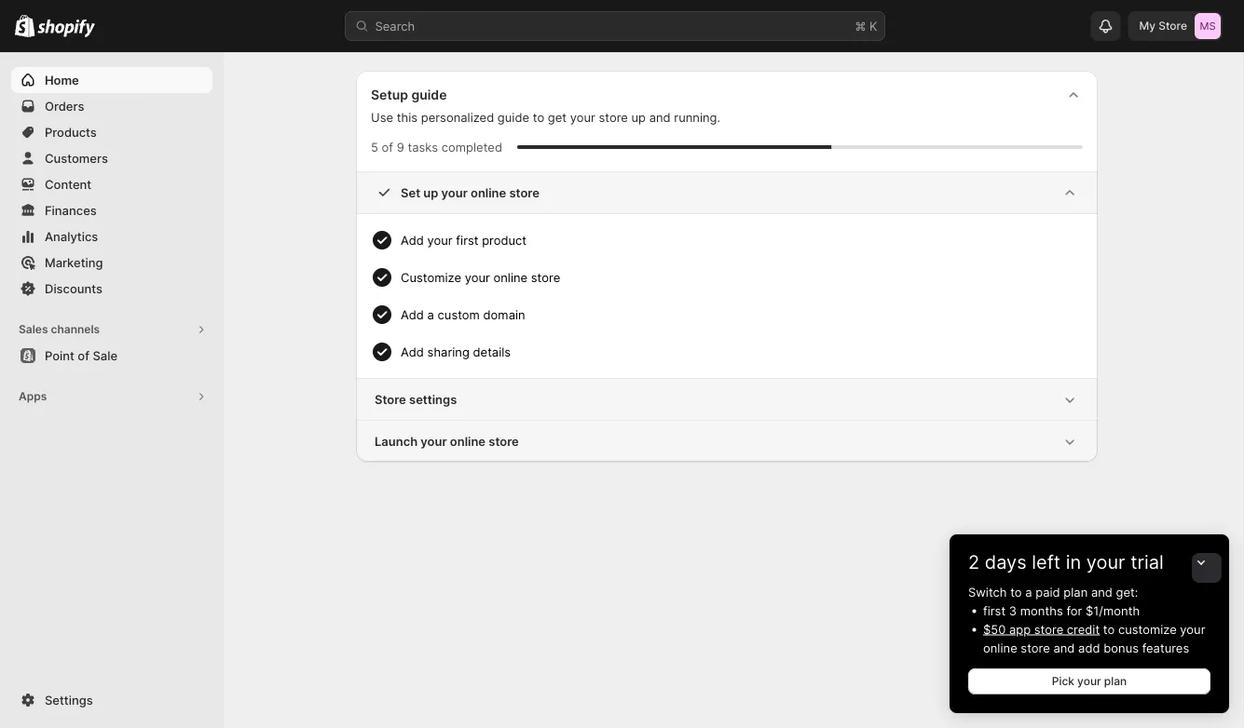 Task type: vqa. For each thing, say whether or not it's contained in the screenshot.
checkouts
no



Task type: locate. For each thing, give the bounding box(es) containing it.
online up domain
[[493, 270, 528, 285]]

0 vertical spatial plan
[[1064, 585, 1088, 600]]

1 vertical spatial of
[[78, 349, 89, 363]]

plan down bonus
[[1104, 675, 1127, 689]]

first inside 2 days left in your trial element
[[983, 604, 1006, 618]]

to down $1/month
[[1103, 623, 1115, 637]]

2 horizontal spatial to
[[1103, 623, 1115, 637]]

add
[[401, 233, 424, 247], [401, 308, 424, 322], [401, 345, 424, 359]]

marketing link
[[11, 250, 212, 276]]

customize your online store
[[401, 270, 560, 285]]

⌘ k
[[855, 19, 877, 33]]

trial
[[1131, 551, 1164, 574]]

online
[[471, 185, 506, 200], [493, 270, 528, 285], [450, 434, 486, 449], [983, 641, 1017, 656]]

your inside to customize your online store and add bonus features
[[1180, 623, 1206, 637]]

2 days left in your trial
[[968, 551, 1164, 574]]

add your first product button
[[401, 222, 1083, 259]]

first 3 months for $1/month
[[983, 604, 1140, 618]]

setup guide
[[371, 87, 447, 103]]

2 vertical spatial to
[[1103, 623, 1115, 637]]

online down $50
[[983, 641, 1017, 656]]

guide up this
[[411, 87, 447, 103]]

analytics link
[[11, 224, 212, 250]]

add a custom domain button
[[401, 296, 1083, 334]]

launch
[[375, 434, 418, 449]]

0 vertical spatial guide
[[411, 87, 447, 103]]

to up 3
[[1010, 585, 1022, 600]]

your right the launch
[[421, 434, 447, 449]]

0 vertical spatial and
[[649, 110, 671, 124]]

2 days left in your trial button
[[950, 535, 1229, 574]]

store
[[599, 110, 628, 124], [509, 185, 540, 200], [531, 270, 560, 285], [489, 434, 519, 449], [1034, 623, 1064, 637], [1021, 641, 1050, 656]]

products link
[[11, 119, 212, 145]]

0 vertical spatial of
[[382, 140, 393, 154]]

up left running.
[[631, 110, 646, 124]]

add sharing details button
[[401, 334, 1083, 371]]

get
[[548, 110, 567, 124]]

a
[[427, 308, 434, 322], [1025, 585, 1032, 600]]

0 horizontal spatial guide
[[411, 87, 447, 103]]

0 horizontal spatial plan
[[1064, 585, 1088, 600]]

orders
[[45, 99, 84, 113]]

add for add your first product
[[401, 233, 424, 247]]

and left add
[[1054, 641, 1075, 656]]

first inside dropdown button
[[456, 233, 479, 247]]

your right in
[[1087, 551, 1125, 574]]

1 vertical spatial store
[[375, 392, 406, 407]]

and inside to customize your online store and add bonus features
[[1054, 641, 1075, 656]]

of left sale
[[78, 349, 89, 363]]

and left running.
[[649, 110, 671, 124]]

plan up the for
[[1064, 585, 1088, 600]]

0 vertical spatial store
[[1159, 19, 1187, 33]]

guide left get
[[498, 110, 529, 124]]

store inside dropdown button
[[489, 434, 519, 449]]

plan
[[1064, 585, 1088, 600], [1104, 675, 1127, 689]]

1 vertical spatial first
[[983, 604, 1006, 618]]

for
[[1067, 604, 1082, 618]]

customers
[[45, 151, 108, 165]]

to inside to customize your online store and add bonus features
[[1103, 623, 1115, 637]]

2 vertical spatial and
[[1054, 641, 1075, 656]]

switch
[[968, 585, 1007, 600]]

$1/month
[[1086, 604, 1140, 618]]

add left 'sharing'
[[401, 345, 424, 359]]

online down settings
[[450, 434, 486, 449]]

0 vertical spatial add
[[401, 233, 424, 247]]

customize
[[1118, 623, 1177, 637]]

0 vertical spatial a
[[427, 308, 434, 322]]

to customize your online store and add bonus features
[[983, 623, 1206, 656]]

1 vertical spatial and
[[1091, 585, 1113, 600]]

1 horizontal spatial store
[[1159, 19, 1187, 33]]

completed
[[442, 140, 502, 154]]

to
[[533, 110, 544, 124], [1010, 585, 1022, 600], [1103, 623, 1115, 637]]

2 add from the top
[[401, 308, 424, 322]]

1 vertical spatial up
[[423, 185, 438, 200]]

0 horizontal spatial to
[[533, 110, 544, 124]]

to left get
[[533, 110, 544, 124]]

0 vertical spatial first
[[456, 233, 479, 247]]

your right pick
[[1077, 675, 1101, 689]]

0 vertical spatial to
[[533, 110, 544, 124]]

of for sale
[[78, 349, 89, 363]]

2 vertical spatial add
[[401, 345, 424, 359]]

0 horizontal spatial up
[[423, 185, 438, 200]]

pick your plan
[[1052, 675, 1127, 689]]

store
[[1159, 19, 1187, 33], [375, 392, 406, 407]]

of inside the point of sale link
[[78, 349, 89, 363]]

a left 'paid'
[[1025, 585, 1032, 600]]

of right 5
[[382, 140, 393, 154]]

and for to
[[1054, 641, 1075, 656]]

guide
[[411, 87, 447, 103], [498, 110, 529, 124]]

$50 app store credit link
[[983, 623, 1100, 637]]

1 horizontal spatial guide
[[498, 110, 529, 124]]

1 horizontal spatial a
[[1025, 585, 1032, 600]]

set
[[401, 185, 420, 200]]

my
[[1139, 19, 1156, 33]]

content link
[[11, 171, 212, 198]]

online inside dropdown button
[[450, 434, 486, 449]]

your right get
[[570, 110, 595, 124]]

1 horizontal spatial first
[[983, 604, 1006, 618]]

finances link
[[11, 198, 212, 224]]

0 horizontal spatial a
[[427, 308, 434, 322]]

$50
[[983, 623, 1006, 637]]

get:
[[1116, 585, 1138, 600]]

a left "custom"
[[427, 308, 434, 322]]

1 vertical spatial to
[[1010, 585, 1022, 600]]

add for add a custom domain
[[401, 308, 424, 322]]

add inside dropdown button
[[401, 308, 424, 322]]

set up your online store
[[401, 185, 540, 200]]

features
[[1142, 641, 1189, 656]]

running.
[[674, 110, 721, 124]]

store right my
[[1159, 19, 1187, 33]]

up right set
[[423, 185, 438, 200]]

1 vertical spatial guide
[[498, 110, 529, 124]]

apps button
[[11, 384, 212, 410]]

0 horizontal spatial store
[[375, 392, 406, 407]]

2
[[968, 551, 980, 574]]

9
[[397, 140, 404, 154]]

your up customize
[[427, 233, 453, 247]]

3 add from the top
[[401, 345, 424, 359]]

1 horizontal spatial and
[[1054, 641, 1075, 656]]

1 horizontal spatial of
[[382, 140, 393, 154]]

first
[[456, 233, 479, 247], [983, 604, 1006, 618]]

use
[[371, 110, 393, 124]]

2 horizontal spatial and
[[1091, 585, 1113, 600]]

1 vertical spatial plan
[[1104, 675, 1127, 689]]

0 horizontal spatial of
[[78, 349, 89, 363]]

home
[[45, 73, 79, 87]]

first left product
[[456, 233, 479, 247]]

first left 3
[[983, 604, 1006, 618]]

up
[[631, 110, 646, 124], [423, 185, 438, 200]]

this
[[397, 110, 418, 124]]

0 horizontal spatial first
[[456, 233, 479, 247]]

point of sale button
[[0, 343, 224, 369]]

search
[[375, 19, 415, 33]]

add down customize
[[401, 308, 424, 322]]

your up features
[[1180, 623, 1206, 637]]

1 horizontal spatial up
[[631, 110, 646, 124]]

and
[[649, 110, 671, 124], [1091, 585, 1113, 600], [1054, 641, 1075, 656]]

1 add from the top
[[401, 233, 424, 247]]

add up customize
[[401, 233, 424, 247]]

content
[[45, 177, 91, 192]]

store up the launch
[[375, 392, 406, 407]]

personalized
[[421, 110, 494, 124]]

1 vertical spatial add
[[401, 308, 424, 322]]

add for add sharing details
[[401, 345, 424, 359]]

shopify image
[[15, 15, 35, 37], [37, 19, 95, 38]]

your right set
[[441, 185, 468, 200]]

and up $1/month
[[1091, 585, 1113, 600]]



Task type: describe. For each thing, give the bounding box(es) containing it.
discounts
[[45, 281, 102, 296]]

add
[[1078, 641, 1100, 656]]

k
[[870, 19, 877, 33]]

use this personalized guide to get your store up and running.
[[371, 110, 721, 124]]

sale
[[93, 349, 117, 363]]

sales
[[19, 323, 48, 336]]

up inside dropdown button
[[423, 185, 438, 200]]

add your first product
[[401, 233, 527, 247]]

channels
[[51, 323, 100, 336]]

product
[[482, 233, 527, 247]]

apps
[[19, 390, 47, 404]]

marketing
[[45, 255, 103, 270]]

analytics
[[45, 229, 98, 244]]

left
[[1032, 551, 1061, 574]]

months
[[1020, 604, 1063, 618]]

5 of 9 tasks completed
[[371, 140, 502, 154]]

pick
[[1052, 675, 1075, 689]]

5
[[371, 140, 378, 154]]

days
[[985, 551, 1027, 574]]

your down add your first product in the left top of the page
[[465, 270, 490, 285]]

paid
[[1036, 585, 1060, 600]]

0 vertical spatial up
[[631, 110, 646, 124]]

1 horizontal spatial to
[[1010, 585, 1022, 600]]

customize
[[401, 270, 461, 285]]

point of sale
[[45, 349, 117, 363]]

0 horizontal spatial shopify image
[[15, 15, 35, 37]]

⌘
[[855, 19, 866, 33]]

customers link
[[11, 145, 212, 171]]

customize your online store button
[[401, 259, 1083, 296]]

online down completed at the left
[[471, 185, 506, 200]]

orders link
[[11, 93, 212, 119]]

point of sale link
[[11, 343, 212, 369]]

2 days left in your trial element
[[950, 583, 1229, 714]]

add a custom domain
[[401, 308, 525, 322]]

domain
[[483, 308, 525, 322]]

add sharing details
[[401, 345, 511, 359]]

set up your online store button
[[356, 172, 1098, 213]]

home link
[[11, 67, 212, 93]]

1 horizontal spatial shopify image
[[37, 19, 95, 38]]

credit
[[1067, 623, 1100, 637]]

bonus
[[1104, 641, 1139, 656]]

store settings
[[375, 392, 457, 407]]

launch your online store
[[375, 434, 519, 449]]

3
[[1009, 604, 1017, 618]]

discounts link
[[11, 276, 212, 302]]

sales channels button
[[11, 317, 212, 343]]

store settings button
[[356, 379, 1098, 420]]

products
[[45, 125, 97, 139]]

$50 app store credit
[[983, 623, 1100, 637]]

and for switch
[[1091, 585, 1113, 600]]

a inside dropdown button
[[427, 308, 434, 322]]

0 horizontal spatial and
[[649, 110, 671, 124]]

setup
[[371, 87, 408, 103]]

my store image
[[1195, 13, 1221, 39]]

tasks
[[408, 140, 438, 154]]

1 horizontal spatial plan
[[1104, 675, 1127, 689]]

sales channels
[[19, 323, 100, 336]]

custom
[[438, 308, 480, 322]]

your inside dropdown button
[[421, 434, 447, 449]]

store inside dropdown button
[[375, 392, 406, 407]]

switch to a paid plan and get:
[[968, 585, 1138, 600]]

settings link
[[11, 688, 212, 714]]

my store
[[1139, 19, 1187, 33]]

pick your plan link
[[968, 669, 1211, 695]]

in
[[1066, 551, 1081, 574]]

details
[[473, 345, 511, 359]]

finances
[[45, 203, 97, 218]]

online inside to customize your online store and add bonus features
[[983, 641, 1017, 656]]

launch your online store button
[[356, 421, 1098, 462]]

settings
[[409, 392, 457, 407]]

app
[[1009, 623, 1031, 637]]

1 vertical spatial a
[[1025, 585, 1032, 600]]

of for 9
[[382, 140, 393, 154]]

store inside to customize your online store and add bonus features
[[1021, 641, 1050, 656]]

sharing
[[427, 345, 470, 359]]

settings
[[45, 693, 93, 708]]



